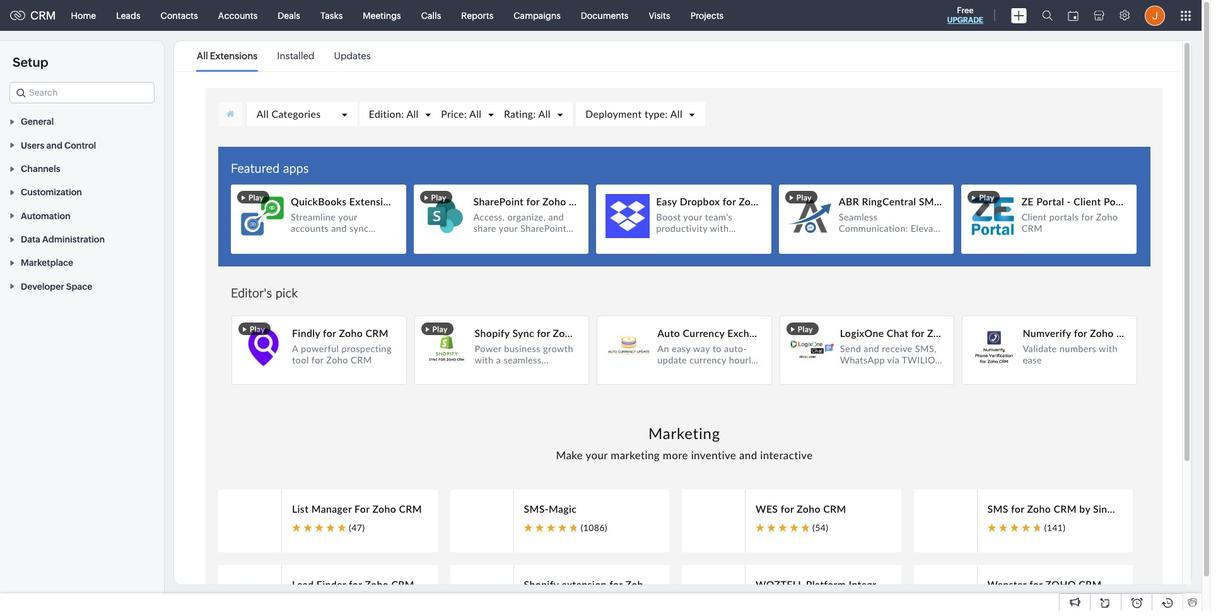 Task type: describe. For each thing, give the bounding box(es) containing it.
accounts link
[[208, 0, 268, 31]]

home link
[[61, 0, 106, 31]]

profile element
[[1137, 0, 1173, 31]]

automation
[[21, 211, 71, 221]]

create menu element
[[1004, 0, 1035, 31]]

crm
[[30, 9, 56, 22]]

data administration
[[21, 235, 105, 245]]

channels button
[[0, 157, 164, 180]]

reports link
[[451, 0, 504, 31]]

visits
[[649, 10, 670, 21]]

documents
[[581, 10, 629, 21]]

contacts link
[[151, 0, 208, 31]]

and
[[46, 140, 62, 151]]

users and control
[[21, 140, 96, 151]]

campaigns
[[514, 10, 561, 21]]

developer space
[[21, 282, 92, 292]]

installed link
[[277, 42, 315, 71]]

Search text field
[[10, 83, 154, 103]]

reports
[[461, 10, 494, 21]]

updates
[[334, 50, 371, 61]]

calendar image
[[1068, 10, 1079, 21]]

accounts
[[218, 10, 258, 21]]

all
[[197, 50, 208, 61]]

users and control button
[[0, 133, 164, 157]]

campaigns link
[[504, 0, 571, 31]]

updates link
[[334, 42, 371, 71]]

calls link
[[411, 0, 451, 31]]

visits link
[[639, 0, 681, 31]]

all extensions link
[[197, 42, 258, 71]]

projects
[[691, 10, 724, 21]]

installed
[[277, 50, 315, 61]]

general button
[[0, 110, 164, 133]]

deals link
[[268, 0, 310, 31]]

documents link
[[571, 0, 639, 31]]

free
[[957, 6, 974, 15]]

crm link
[[10, 9, 56, 22]]

create menu image
[[1011, 8, 1027, 23]]

free upgrade
[[947, 6, 984, 25]]

upgrade
[[947, 16, 984, 25]]

administration
[[42, 235, 105, 245]]

projects link
[[681, 0, 734, 31]]

setup
[[13, 55, 48, 69]]



Task type: locate. For each thing, give the bounding box(es) containing it.
calls
[[421, 10, 441, 21]]

data administration button
[[0, 228, 164, 251]]

deals
[[278, 10, 300, 21]]

search element
[[1035, 0, 1061, 31]]

customization
[[21, 188, 82, 198]]

meetings link
[[353, 0, 411, 31]]

extensions
[[210, 50, 258, 61]]

automation button
[[0, 204, 164, 228]]

space
[[66, 282, 92, 292]]

tasks link
[[310, 0, 353, 31]]

profile image
[[1145, 5, 1165, 26]]

None field
[[9, 82, 155, 103]]

tasks
[[320, 10, 343, 21]]

customization button
[[0, 180, 164, 204]]

home
[[71, 10, 96, 21]]

all extensions
[[197, 50, 258, 61]]

leads
[[116, 10, 140, 21]]

search image
[[1042, 10, 1053, 21]]

developer
[[21, 282, 64, 292]]

channels
[[21, 164, 60, 174]]

users
[[21, 140, 44, 151]]

general
[[21, 117, 54, 127]]

control
[[64, 140, 96, 151]]

leads link
[[106, 0, 151, 31]]

marketplace
[[21, 258, 73, 268]]

marketplace button
[[0, 251, 164, 275]]

contacts
[[161, 10, 198, 21]]

developer space button
[[0, 275, 164, 298]]

data
[[21, 235, 40, 245]]

meetings
[[363, 10, 401, 21]]



Task type: vqa. For each thing, say whether or not it's contained in the screenshot.
LESS
no



